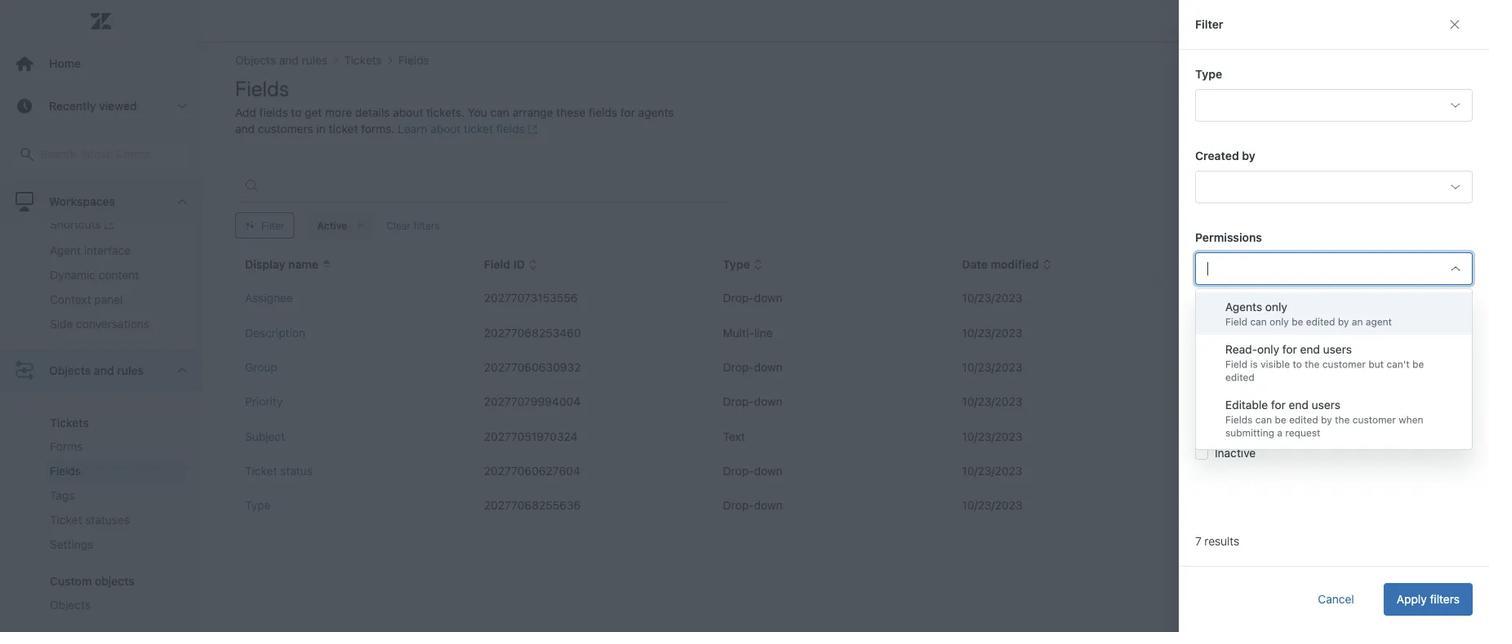 Task type: vqa. For each thing, say whether or not it's contained in the screenshot.
the in the EDITABLE FOR END USERS FIELDS CAN BE EDITED BY THE CUSTOMER WHEN SUBMITTING A REQUEST
yes



Task type: describe. For each thing, give the bounding box(es) containing it.
macros element
[[50, 192, 89, 209]]

by inside agents only field can only be edited by an agent
[[1339, 316, 1350, 328]]

objects and rules group
[[0, 392, 202, 632]]

tree inside primary 'element'
[[0, 54, 202, 632]]

content
[[99, 268, 139, 282]]

Search Admin Center field
[[40, 147, 181, 162]]

type
[[1196, 67, 1223, 81]]

apply filters
[[1398, 593, 1461, 606]]

side conversations link
[[43, 312, 185, 336]]

a inside editable for end users fields can be edited by the customer when submitting a request
[[1278, 427, 1283, 439]]

active
[[1216, 424, 1248, 437]]

workspaces
[[49, 195, 115, 208]]

read-only for end users option
[[1197, 335, 1473, 390]]

visible
[[1261, 359, 1291, 370]]

workspaces group
[[0, 97, 202, 349]]

agents only option
[[1197, 292, 1473, 335]]

edited inside read-only for end users field is visible to the customer but can't be edited
[[1226, 372, 1255, 383]]

agents
[[1226, 300, 1263, 314]]

be inside read-only for end users field is visible to the customer but can't be edited
[[1413, 359, 1425, 370]]

created by
[[1196, 149, 1256, 163]]

context panel link
[[43, 287, 185, 312]]

apply filters button
[[1384, 583, 1474, 616]]

solve
[[1279, 335, 1307, 349]]

objects and rules button
[[0, 349, 202, 392]]

can inside agents only field can only be edited by an agent
[[1251, 316, 1268, 328]]

settings element
[[50, 537, 93, 553]]

close modal image
[[1449, 18, 1462, 31]]

filter dialog
[[1180, 0, 1490, 632]]

objects
[[95, 575, 135, 588]]

filters
[[1431, 593, 1461, 606]]

context panel
[[50, 293, 123, 306]]

users inside read-only for end users field is visible to the customer but can't be edited
[[1324, 343, 1353, 356]]

a for request
[[1318, 358, 1325, 372]]

created by element
[[1196, 171, 1474, 203]]

0 vertical spatial by
[[1243, 149, 1256, 163]]

7
[[1196, 535, 1202, 548]]

objects element
[[50, 597, 91, 613]]

editable for end users fields can be edited by the customer when submitting a request
[[1226, 398, 1424, 439]]

fields inside editable for end users fields can be edited by the customer when submitting a request
[[1226, 414, 1253, 426]]

permissions element
[[1196, 252, 1474, 285]]

when
[[1400, 414, 1424, 426]]

ticket statuses
[[50, 513, 130, 527]]

by inside editable for end users fields can be edited by the customer when submitting a request
[[1322, 414, 1333, 426]]

edited inside agents only field can only be edited by an agent
[[1307, 316, 1336, 328]]

dynamic content
[[50, 268, 139, 282]]

can inside editable for end users fields can be edited by the customer when submitting a request
[[1256, 414, 1273, 426]]

side conversations element
[[50, 316, 150, 332]]

agent interface
[[50, 244, 131, 257]]

forms element
[[50, 439, 83, 455]]

settings link
[[43, 532, 185, 557]]

objects for objects and rules
[[49, 364, 91, 377]]

agent interface link
[[43, 238, 185, 263]]

views
[[50, 169, 81, 183]]

editable for end users option
[[1197, 390, 1473, 446]]

permissions
[[1196, 231, 1263, 244]]

editable
[[1226, 398, 1269, 412]]

side
[[50, 317, 73, 331]]

fields element
[[50, 463, 81, 479]]

context panel element
[[50, 291, 123, 308]]

requirements
[[1196, 312, 1272, 326]]

objects for objects
[[50, 598, 91, 612]]

but
[[1369, 359, 1385, 370]]

to inside read-only for end users field is visible to the customer but can't be edited
[[1293, 359, 1303, 370]]

end inside read-only for end users field is visible to the customer but can't be edited
[[1301, 343, 1321, 356]]

results
[[1205, 535, 1240, 548]]

fields link
[[43, 459, 185, 483]]

tree item containing views
[[0, 54, 202, 349]]

status
[[1196, 401, 1232, 414]]

tickets
[[50, 416, 89, 430]]

custom objects element
[[50, 575, 135, 588]]

required to submit a request
[[1216, 358, 1368, 372]]

tags link
[[43, 483, 185, 508]]

dynamic
[[50, 268, 96, 282]]

macros link
[[43, 188, 185, 213]]

shortcuts
[[50, 218, 101, 232]]

forms link
[[43, 434, 185, 459]]

forms
[[50, 440, 83, 453]]

request inside editable for end users fields can be edited by the customer when submitting a request
[[1286, 427, 1321, 439]]

1 vertical spatial only
[[1270, 316, 1290, 328]]



Task type: locate. For each thing, give the bounding box(es) containing it.
submitting
[[1226, 427, 1275, 439]]

1 horizontal spatial a
[[1310, 335, 1316, 349]]

0 vertical spatial users
[[1324, 343, 1353, 356]]

required down read-
[[1216, 358, 1263, 372]]

be right active
[[1276, 414, 1287, 426]]

1 horizontal spatial fields
[[1226, 414, 1253, 426]]

for right editable
[[1272, 398, 1286, 412]]

workspaces button
[[0, 181, 202, 223]]

end inside editable for end users fields can be edited by the customer when submitting a request
[[1290, 398, 1309, 412]]

cancel button
[[1306, 583, 1368, 616]]

settings
[[50, 538, 93, 551]]

2 vertical spatial a
[[1278, 427, 1283, 439]]

by left the an on the right
[[1339, 316, 1350, 328]]

be inside agents only field can only be edited by an agent
[[1292, 316, 1304, 328]]

end up submit
[[1301, 343, 1321, 356]]

only for end
[[1258, 343, 1280, 356]]

is
[[1251, 359, 1259, 370]]

submit
[[1279, 358, 1315, 372]]

for
[[1283, 343, 1298, 356], [1272, 398, 1286, 412]]

request right submitting at the right bottom of page
[[1286, 427, 1321, 439]]

apply
[[1398, 593, 1428, 606]]

can
[[1251, 316, 1268, 328], [1256, 414, 1273, 426]]

request
[[1328, 358, 1368, 372], [1286, 427, 1321, 439]]

1 vertical spatial be
[[1413, 359, 1425, 370]]

required down requirements
[[1216, 335, 1263, 349]]

agent interface element
[[50, 242, 131, 259]]

objects inside dropdown button
[[49, 364, 91, 377]]

a for ticket
[[1310, 335, 1316, 349]]

0 vertical spatial can
[[1251, 316, 1268, 328]]

interface
[[84, 244, 131, 257]]

edited
[[1307, 316, 1336, 328], [1226, 372, 1255, 383], [1290, 414, 1319, 426]]

customer left "when"
[[1353, 414, 1397, 426]]

ticket
[[1319, 335, 1349, 349]]

Permissions field
[[1208, 256, 1439, 282]]

ticket
[[50, 513, 82, 527]]

cancel
[[1319, 593, 1355, 606]]

2 vertical spatial by
[[1322, 414, 1333, 426]]

0 vertical spatial for
[[1283, 343, 1298, 356]]

ticket statuses link
[[43, 508, 185, 532]]

customer for read-only for end users
[[1323, 359, 1367, 370]]

read-
[[1226, 343, 1258, 356]]

1 vertical spatial fields
[[50, 464, 81, 478]]

for up 'required to submit a request'
[[1283, 343, 1298, 356]]

field
[[1226, 316, 1248, 328], [1226, 359, 1248, 370]]

views element
[[50, 168, 81, 184]]

the inside read-only for end users field is visible to the customer but can't be edited
[[1306, 359, 1320, 370]]

tree containing views
[[0, 54, 202, 632]]

1 vertical spatial objects
[[50, 598, 91, 612]]

objects link
[[43, 593, 185, 617]]

required
[[1216, 335, 1263, 349], [1216, 358, 1263, 372]]

custom
[[50, 575, 92, 588]]

views link
[[43, 164, 185, 188]]

7 results
[[1196, 535, 1240, 548]]

1 horizontal spatial the
[[1336, 414, 1351, 426]]

edited down 'is'
[[1226, 372, 1255, 383]]

macros
[[50, 194, 89, 207]]

1 tree item from the top
[[0, 54, 202, 349]]

None search field
[[2, 138, 200, 171]]

inactive
[[1216, 446, 1257, 460]]

a right submitting at the right bottom of page
[[1278, 427, 1283, 439]]

tags
[[50, 489, 75, 502]]

edited inside editable for end users fields can be edited by the customer when submitting a request
[[1290, 414, 1319, 426]]

1 horizontal spatial request
[[1328, 358, 1368, 372]]

edited up ticket
[[1307, 316, 1336, 328]]

permissions list box
[[1196, 288, 1474, 450]]

dynamic content element
[[50, 267, 139, 283]]

0 vertical spatial field
[[1226, 316, 1248, 328]]

be
[[1292, 316, 1304, 328], [1413, 359, 1425, 370], [1276, 414, 1287, 426]]

only for can
[[1266, 300, 1288, 314]]

by down read-only for end users field is visible to the customer but can't be edited in the bottom of the page
[[1322, 414, 1333, 426]]

tickets element
[[50, 416, 89, 430]]

0 vertical spatial fields
[[1226, 414, 1253, 426]]

tags element
[[50, 488, 75, 504]]

to left solve
[[1266, 335, 1276, 349]]

fields down forms element
[[50, 464, 81, 478]]

1 vertical spatial request
[[1286, 427, 1321, 439]]

the for end
[[1306, 359, 1320, 370]]

field inside read-only for end users field is visible to the customer but can't be edited
[[1226, 359, 1248, 370]]

users inside editable for end users fields can be edited by the customer when submitting a request
[[1313, 398, 1341, 412]]

tree item
[[0, 54, 202, 349], [0, 349, 202, 632]]

0 vertical spatial be
[[1292, 316, 1304, 328]]

0 horizontal spatial the
[[1306, 359, 1320, 370]]

only up visible
[[1258, 343, 1280, 356]]

statuses
[[85, 513, 130, 527]]

an
[[1353, 316, 1364, 328]]

to for solve
[[1266, 335, 1276, 349]]

1 vertical spatial customer
[[1353, 414, 1397, 426]]

2 tree item from the top
[[0, 349, 202, 632]]

a
[[1310, 335, 1316, 349], [1318, 358, 1325, 372], [1278, 427, 1283, 439]]

the inside editable for end users fields can be edited by the customer when submitting a request
[[1336, 414, 1351, 426]]

created
[[1196, 149, 1240, 163]]

context
[[50, 293, 91, 306]]

side conversations
[[50, 317, 150, 331]]

the for users
[[1336, 414, 1351, 426]]

objects down custom
[[50, 598, 91, 612]]

agent
[[1367, 316, 1393, 328]]

only
[[1266, 300, 1288, 314], [1270, 316, 1290, 328], [1258, 343, 1280, 356]]

0 horizontal spatial a
[[1278, 427, 1283, 439]]

1 horizontal spatial by
[[1322, 414, 1333, 426]]

a right solve
[[1310, 335, 1316, 349]]

0 vertical spatial required
[[1216, 335, 1263, 349]]

1 vertical spatial a
[[1318, 358, 1325, 372]]

2 vertical spatial be
[[1276, 414, 1287, 426]]

only right 'agents'
[[1266, 300, 1288, 314]]

2 vertical spatial only
[[1258, 343, 1280, 356]]

1 vertical spatial the
[[1336, 414, 1351, 426]]

required for required to submit a request
[[1216, 358, 1263, 372]]

2 horizontal spatial by
[[1339, 316, 1350, 328]]

0 horizontal spatial fields
[[50, 464, 81, 478]]

ticket statuses element
[[50, 512, 130, 528]]

2 horizontal spatial be
[[1413, 359, 1425, 370]]

2 field from the top
[[1226, 359, 1248, 370]]

customer
[[1323, 359, 1367, 370], [1353, 414, 1397, 426]]

be right can't
[[1413, 359, 1425, 370]]

can up submitting at the right bottom of page
[[1256, 414, 1273, 426]]

0 horizontal spatial be
[[1276, 414, 1287, 426]]

0 vertical spatial the
[[1306, 359, 1320, 370]]

tree item containing objects and rules
[[0, 349, 202, 632]]

shortcuts link
[[43, 213, 185, 238]]

0 vertical spatial end
[[1301, 343, 1321, 356]]

objects left and
[[49, 364, 91, 377]]

dynamic content link
[[43, 263, 185, 287]]

be inside editable for end users fields can be edited by the customer when submitting a request
[[1276, 414, 1287, 426]]

customer inside editable for end users fields can be edited by the customer when submitting a request
[[1353, 414, 1397, 426]]

0 vertical spatial only
[[1266, 300, 1288, 314]]

0 vertical spatial edited
[[1307, 316, 1336, 328]]

required to solve a ticket
[[1216, 335, 1349, 349]]

to right visible
[[1293, 359, 1303, 370]]

1 vertical spatial end
[[1290, 398, 1309, 412]]

by
[[1243, 149, 1256, 163], [1339, 316, 1350, 328], [1322, 414, 1333, 426]]

field down read-
[[1226, 359, 1248, 370]]

field down 'agents'
[[1226, 316, 1248, 328]]

0 vertical spatial customer
[[1323, 359, 1367, 370]]

edited down submit
[[1290, 414, 1319, 426]]

0 horizontal spatial request
[[1286, 427, 1321, 439]]

to for submit
[[1266, 358, 1276, 372]]

for inside editable for end users fields can be edited by the customer when submitting a request
[[1272, 398, 1286, 412]]

2 vertical spatial edited
[[1290, 414, 1319, 426]]

read-only for end users field is visible to the customer but can't be edited
[[1226, 343, 1425, 383]]

required for required to solve a ticket
[[1216, 335, 1263, 349]]

can down 'agents'
[[1251, 316, 1268, 328]]

primary element
[[0, 0, 203, 632]]

objects
[[49, 364, 91, 377], [50, 598, 91, 612]]

request down ticket
[[1328, 358, 1368, 372]]

fields
[[1226, 414, 1253, 426], [50, 464, 81, 478]]

shortcuts element
[[50, 217, 114, 234]]

0 vertical spatial a
[[1310, 335, 1316, 349]]

1 vertical spatial by
[[1339, 316, 1350, 328]]

1 vertical spatial users
[[1313, 398, 1341, 412]]

none search field inside primary 'element'
[[2, 138, 200, 171]]

be up solve
[[1292, 316, 1304, 328]]

tree
[[0, 54, 202, 632]]

objects and rules
[[49, 364, 144, 377]]

to right 'is'
[[1266, 358, 1276, 372]]

conversations
[[76, 317, 150, 331]]

1 vertical spatial can
[[1256, 414, 1273, 426]]

to
[[1266, 335, 1276, 349], [1266, 358, 1276, 372], [1293, 359, 1303, 370]]

field inside agents only field can only be edited by an agent
[[1226, 316, 1248, 328]]

type element
[[1196, 89, 1474, 122]]

customer for editable for end users
[[1353, 414, 1397, 426]]

1 required from the top
[[1216, 335, 1263, 349]]

0 vertical spatial request
[[1328, 358, 1368, 372]]

2 horizontal spatial a
[[1318, 358, 1325, 372]]

users
[[1324, 343, 1353, 356], [1313, 398, 1341, 412]]

for inside read-only for end users field is visible to the customer but can't be edited
[[1283, 343, 1298, 356]]

2 required from the top
[[1216, 358, 1263, 372]]

by right created
[[1243, 149, 1256, 163]]

the
[[1306, 359, 1320, 370], [1336, 414, 1351, 426]]

customer inside read-only for end users field is visible to the customer but can't be edited
[[1323, 359, 1367, 370]]

only inside read-only for end users field is visible to the customer but can't be edited
[[1258, 343, 1280, 356]]

0 horizontal spatial by
[[1243, 149, 1256, 163]]

fields down editable
[[1226, 414, 1253, 426]]

end
[[1301, 343, 1321, 356], [1290, 398, 1309, 412]]

1 vertical spatial edited
[[1226, 372, 1255, 383]]

customer down ticket
[[1323, 359, 1367, 370]]

panel
[[94, 293, 123, 306]]

rules
[[117, 364, 144, 377]]

filter
[[1196, 18, 1224, 31]]

0 vertical spatial objects
[[49, 364, 91, 377]]

1 field from the top
[[1226, 316, 1248, 328]]

1 vertical spatial field
[[1226, 359, 1248, 370]]

1 horizontal spatial be
[[1292, 316, 1304, 328]]

agents only field can only be edited by an agent
[[1226, 300, 1393, 328]]

can't
[[1387, 359, 1411, 370]]

end down submit
[[1290, 398, 1309, 412]]

1 vertical spatial for
[[1272, 398, 1286, 412]]

a right submit
[[1318, 358, 1325, 372]]

only up required to solve a ticket
[[1270, 316, 1290, 328]]

objects inside group
[[50, 598, 91, 612]]

fields inside objects and rules group
[[50, 464, 81, 478]]

custom objects
[[50, 575, 135, 588]]

1 vertical spatial required
[[1216, 358, 1263, 372]]

Type field
[[1208, 92, 1439, 118]]

and
[[94, 364, 114, 377]]

agent
[[50, 244, 81, 257]]



